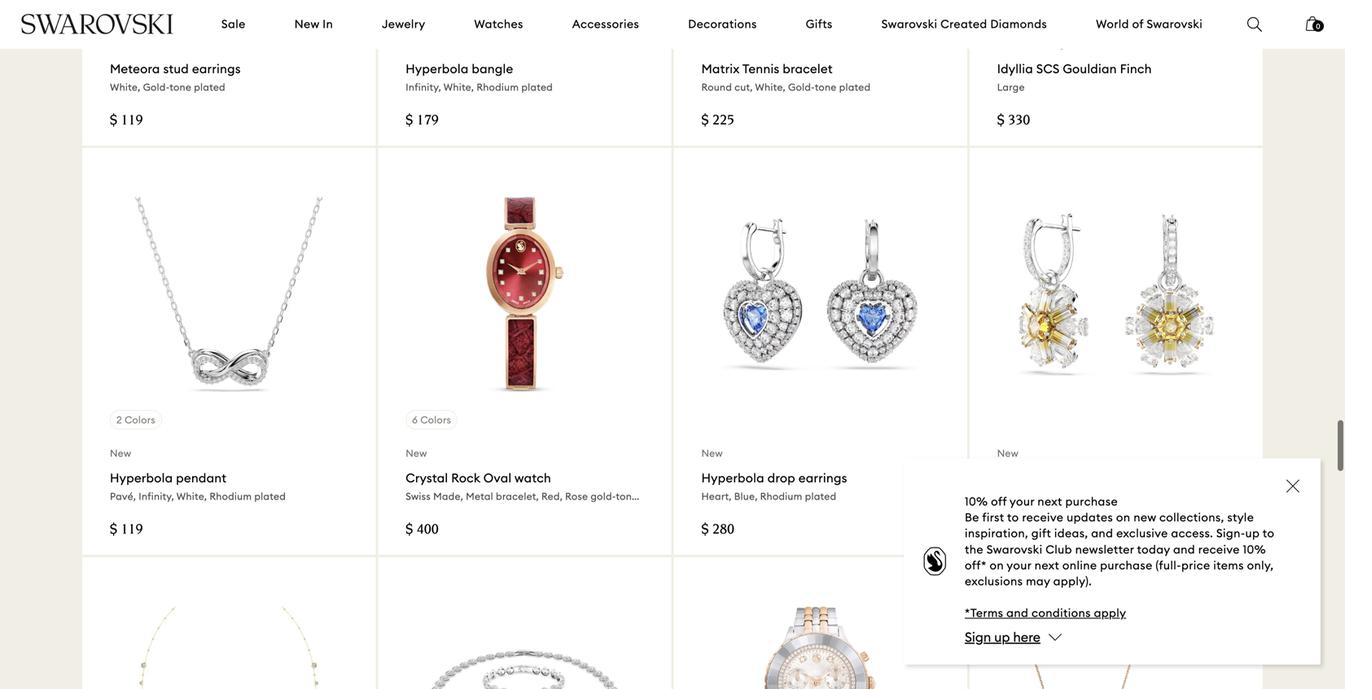 Task type: vqa. For each thing, say whether or not it's contained in the screenshot.
Red,
no



Task type: locate. For each thing, give the bounding box(es) containing it.
2 $ 119 from the top
[[110, 524, 143, 538]]

10%
[[965, 495, 988, 509], [1243, 543, 1266, 557]]

gift
[[1032, 527, 1051, 541]]

0 vertical spatial to
[[1007, 511, 1019, 525]]

rhodium down bangle
[[477, 81, 519, 93]]

accessories link
[[572, 16, 639, 32]]

0 horizontal spatial on
[[990, 559, 1004, 573]]

0 vertical spatial $ 119
[[110, 114, 143, 129]]

$ 330
[[997, 114, 1030, 129]]

1 horizontal spatial and
[[1091, 527, 1113, 541]]

new for hyperbola drop earrings
[[702, 448, 723, 460]]

0 vertical spatial 10%
[[965, 495, 988, 509]]

gold- down bracelet
[[788, 81, 815, 93]]

next
[[1038, 495, 1062, 509], [1035, 559, 1060, 573]]

1 vertical spatial up
[[994, 629, 1010, 646]]

hyperbola drop earrings heart, blue, rhodium plated
[[702, 471, 847, 503]]

0 vertical spatial earrings
[[192, 61, 241, 77]]

gold- down "stud"
[[143, 81, 170, 93]]

0 vertical spatial receive
[[1022, 511, 1064, 525]]

10% up be at the bottom right
[[965, 495, 988, 509]]

up right sign
[[994, 629, 1010, 646]]

of
[[1132, 17, 1144, 31]]

to up "only,"
[[1263, 527, 1275, 541]]

0 vertical spatial infinity,
[[406, 81, 441, 93]]

0 horizontal spatial tone
[[170, 81, 191, 93]]

$ 119 down meteora in the left top of the page
[[110, 114, 143, 129]]

plated inside hyperbola bangle infinity, white, rhodium plated
[[521, 81, 553, 93]]

meteora stud earrings white, gold-tone plated
[[110, 61, 241, 93]]

to right the first
[[1007, 511, 1019, 525]]

*terms
[[965, 606, 1004, 621]]

new up heart,
[[702, 448, 723, 460]]

$ 169
[[997, 524, 1030, 538]]

gold- inside matrix tennis bracelet round cut, white, gold-tone plated
[[788, 81, 815, 93]]

accessories
[[572, 17, 639, 31]]

sale link
[[221, 16, 246, 32]]

earrings for meteora stud earrings
[[192, 61, 241, 77]]

hyperbola inside hyperbola drop earrings heart, blue, rhodium plated
[[702, 471, 764, 486]]

2 tone from the left
[[815, 81, 837, 93]]

swarovski
[[882, 17, 938, 31], [1147, 17, 1203, 31], [987, 543, 1043, 557]]

white, down tennis
[[755, 81, 786, 93]]

the
[[965, 543, 984, 557]]

pendant
[[176, 471, 227, 486]]

1 horizontal spatial hyperbola
[[406, 61, 469, 77]]

on up exclusions
[[990, 559, 1004, 573]]

sign up here link
[[965, 629, 1041, 646]]

0 horizontal spatial to
[[1007, 511, 1019, 525]]

hyperbola up blue,
[[702, 471, 764, 486]]

1 vertical spatial receive
[[1198, 543, 1240, 557]]

2 horizontal spatial hyperbola
[[702, 471, 764, 486]]

hyperbola inside hyperbola pendant pavé, infinity, white, rhodium plated
[[110, 471, 173, 486]]

0 vertical spatial purchase
[[1066, 495, 1118, 509]]

gold-
[[143, 81, 170, 93], [788, 81, 815, 93]]

receive up the gift
[[1022, 511, 1064, 525]]

1 tone from the left
[[170, 81, 191, 93]]

infinity, inside hyperbola pendant pavé, infinity, white, rhodium plated
[[139, 491, 174, 503]]

white, inside meteora stud earrings white, gold-tone plated
[[110, 81, 140, 93]]

white, down meteora in the left top of the page
[[110, 81, 140, 93]]

earrings right "stud"
[[192, 61, 241, 77]]

rhodium down pendant
[[210, 491, 252, 503]]

1 horizontal spatial up
[[1246, 527, 1260, 541]]

1 vertical spatial scs
[[1036, 61, 1060, 77]]

1 horizontal spatial to
[[1263, 527, 1275, 541]]

$ 280
[[702, 524, 735, 538]]

sign
[[965, 629, 991, 646]]

1 horizontal spatial scs
[[1036, 61, 1060, 77]]

next up may
[[1035, 559, 1060, 573]]

rhodium
[[477, 81, 519, 93], [210, 491, 252, 503], [760, 491, 802, 503], [1069, 491, 1111, 503]]

1 vertical spatial purchase
[[1100, 559, 1153, 573]]

gouldian
[[1063, 61, 1117, 77]]

1 horizontal spatial on
[[1116, 511, 1131, 525]]

pavé,
[[110, 491, 136, 503]]

swarovski down $ 169
[[987, 543, 1043, 557]]

up down style
[[1246, 527, 1260, 541]]

next up the gift
[[1038, 495, 1062, 509]]

earrings
[[192, 61, 241, 77], [799, 471, 847, 486]]

new up crystal
[[406, 448, 427, 460]]

bangle
[[472, 61, 513, 77]]

1 vertical spatial earrings
[[799, 471, 847, 486]]

ideas,
[[1054, 527, 1088, 541]]

your right off
[[1010, 495, 1035, 509]]

your up may
[[1007, 559, 1032, 573]]

purchase down newsletter
[[1100, 559, 1153, 573]]

new in link
[[294, 16, 333, 32]]

6 colors
[[708, 4, 747, 16], [412, 414, 451, 426]]

1 horizontal spatial 10%
[[1243, 543, 1266, 557]]

and up here
[[1007, 606, 1029, 621]]

0 horizontal spatial hyperbola
[[110, 471, 173, 486]]

1 vertical spatial 10%
[[1243, 543, 1266, 557]]

gifts link
[[806, 16, 833, 32]]

1 vertical spatial infinity,
[[139, 491, 174, 503]]

crystal
[[406, 471, 448, 486]]

1 horizontal spatial tone
[[815, 81, 837, 93]]

new inside 'link'
[[294, 17, 320, 31]]

earrings right "drop"
[[799, 471, 847, 486]]

new
[[294, 17, 320, 31], [110, 448, 131, 460], [406, 448, 427, 460], [702, 448, 723, 460], [997, 448, 1019, 460]]

white, down bangle
[[444, 81, 474, 93]]

1 $ 119 from the top
[[110, 114, 143, 129]]

world
[[1096, 17, 1129, 31]]

online
[[1063, 559, 1097, 573]]

10% off your next purchase be first to receive updates on new collections, style inspiration, gift ideas, and exclusive access. sign-up to the swarovski club newsletter today and receive 10% off* on your next online purchase (full-price items only, exclusions may apply).
[[965, 495, 1275, 589]]

1 horizontal spatial infinity,
[[406, 81, 441, 93]]

0 horizontal spatial gold-
[[143, 81, 170, 93]]

hyperbola inside hyperbola bangle infinity, white, rhodium plated
[[406, 61, 469, 77]]

search image image
[[1248, 17, 1262, 32]]

1 vertical spatial your
[[1007, 559, 1032, 573]]

0 horizontal spatial infinity,
[[139, 491, 174, 503]]

earrings inside meteora stud earrings white, gold-tone plated
[[192, 61, 241, 77]]

today
[[1137, 543, 1170, 557]]

2 gold- from the left
[[788, 81, 815, 93]]

receive
[[1022, 511, 1064, 525], [1198, 543, 1240, 557]]

rhodium down "drop"
[[760, 491, 802, 503]]

1 horizontal spatial earrings
[[799, 471, 847, 486]]

plated inside hyperbola drop earrings heart, blue, rhodium plated
[[805, 491, 837, 503]]

plated inside hyperbola pendant pavé, infinity, white, rhodium plated
[[254, 491, 286, 503]]

on left "new"
[[1116, 511, 1131, 525]]

rhodium inside hyperbola bangle infinity, white, rhodium plated
[[477, 81, 519, 93]]

and down access.
[[1173, 543, 1195, 557]]

swarovski created diamonds
[[882, 17, 1047, 31]]

oval
[[484, 471, 512, 486]]

hyperbola for hyperbola bangle
[[406, 61, 469, 77]]

earrings inside hyperbola drop earrings heart, blue, rhodium plated
[[799, 471, 847, 486]]

yellow,
[[1033, 491, 1066, 503]]

and up newsletter
[[1091, 527, 1113, 541]]

collections,
[[1160, 511, 1224, 525]]

0 horizontal spatial earrings
[[192, 61, 241, 77]]

white,
[[110, 81, 140, 93], [444, 81, 474, 93], [755, 81, 786, 93], [177, 491, 207, 503]]

6 colors up crystal
[[412, 414, 451, 426]]

swarovski right 'of'
[[1147, 17, 1203, 31]]

apply).
[[1053, 575, 1092, 589]]

swarovski left created
[[882, 17, 938, 31]]

created
[[941, 17, 987, 31]]

diamonds
[[990, 17, 1047, 31]]

1 horizontal spatial 6 colors
[[708, 4, 747, 16]]

off
[[991, 495, 1007, 509]]

0 horizontal spatial and
[[1007, 606, 1029, 621]]

$ 119 down "pavé,"
[[110, 524, 143, 538]]

0 vertical spatial and
[[1091, 527, 1113, 541]]

0 vertical spatial scs
[[997, 38, 1016, 50]]

scs down the scs member product
[[1036, 61, 1060, 77]]

rock
[[451, 471, 480, 486]]

plated
[[194, 81, 225, 93], [521, 81, 553, 93], [839, 81, 871, 93], [254, 491, 286, 503], [805, 491, 837, 503], [1113, 491, 1145, 503]]

apply
[[1094, 606, 1126, 621]]

scs down diamonds
[[997, 38, 1016, 50]]

hyperbola for hyperbola drop earrings
[[702, 471, 764, 486]]

0 horizontal spatial receive
[[1022, 511, 1064, 525]]

your
[[1010, 495, 1035, 509], [1007, 559, 1032, 573]]

white, down pendant
[[177, 491, 207, 503]]

matrix
[[702, 61, 740, 77]]

hyperbola up "pavé,"
[[110, 471, 173, 486]]

$ 119
[[110, 114, 143, 129], [110, 524, 143, 538]]

0 horizontal spatial up
[[994, 629, 1010, 646]]

0 horizontal spatial 6 colors
[[412, 414, 451, 426]]

new left in
[[294, 17, 320, 31]]

meteora
[[110, 61, 160, 77]]

receive up items
[[1198, 543, 1240, 557]]

finch
[[1120, 61, 1152, 77]]

1 vertical spatial $ 119
[[110, 524, 143, 538]]

0 vertical spatial up
[[1246, 527, 1260, 541]]

drop
[[768, 471, 795, 486]]

tone down "stud"
[[170, 81, 191, 93]]

6 colors up decorations on the right
[[708, 4, 747, 16]]

$ 225
[[702, 114, 735, 129]]

0 horizontal spatial 10%
[[965, 495, 988, 509]]

1 vertical spatial on
[[990, 559, 1004, 573]]

1 vertical spatial and
[[1173, 543, 1195, 557]]

1 horizontal spatial swarovski
[[987, 543, 1043, 557]]

new down 2 colors
[[110, 448, 131, 460]]

1 gold- from the left
[[143, 81, 170, 93]]

access.
[[1171, 527, 1213, 541]]

10% up "only,"
[[1243, 543, 1266, 557]]

tone down bracelet
[[815, 81, 837, 93]]

infinity, up $ 179
[[406, 81, 441, 93]]

purchase up updates
[[1066, 495, 1118, 509]]

to
[[1007, 511, 1019, 525], [1263, 527, 1275, 541]]

hyperbola up $ 179
[[406, 61, 469, 77]]

1 horizontal spatial gold-
[[788, 81, 815, 93]]

sign-
[[1216, 527, 1246, 541]]

heart,
[[702, 491, 732, 503]]

gold- inside meteora stud earrings white, gold-tone plated
[[143, 81, 170, 93]]

infinity, right "pavé,"
[[139, 491, 174, 503]]



Task type: describe. For each thing, give the bounding box(es) containing it.
tone inside meteora stud earrings white, gold-tone plated
[[170, 81, 191, 93]]

(full-
[[1156, 559, 1182, 573]]

new up flower,
[[997, 448, 1019, 460]]

swarovski created diamonds link
[[882, 16, 1047, 32]]

*terms and conditions apply
[[965, 606, 1126, 621]]

style
[[1227, 511, 1254, 525]]

0 vertical spatial next
[[1038, 495, 1062, 509]]

white, inside matrix tennis bracelet round cut, white, gold-tone plated
[[755, 81, 786, 93]]

watches link
[[474, 16, 523, 32]]

0 vertical spatial 6 colors
[[708, 4, 747, 16]]

flower, yellow, rhodium plated
[[997, 491, 1145, 503]]

*terms and conditions apply link
[[965, 606, 1126, 621]]

1 vertical spatial 6 colors
[[412, 414, 451, 426]]

watch
[[515, 471, 551, 486]]

0 vertical spatial your
[[1010, 495, 1035, 509]]

large
[[997, 81, 1025, 93]]

2 horizontal spatial and
[[1173, 543, 1195, 557]]

stud
[[163, 61, 189, 77]]

idyllia scs gouldian finch large
[[997, 61, 1152, 93]]

new for hyperbola pendant
[[110, 448, 131, 460]]

sign up here
[[965, 629, 1041, 646]]

here
[[1013, 629, 1041, 646]]

cart-mobile image image
[[1306, 16, 1319, 31]]

$ 400
[[406, 524, 439, 538]]

2 colors
[[116, 414, 155, 426]]

conditions
[[1032, 606, 1091, 621]]

$ 179
[[406, 114, 439, 129]]

new for crystal rock oval watch
[[406, 448, 427, 460]]

plated inside matrix tennis bracelet round cut, white, gold-tone plated
[[839, 81, 871, 93]]

hyperbola for hyperbola pendant
[[110, 471, 173, 486]]

jewelry
[[382, 17, 425, 31]]

scs inside idyllia scs gouldian finch large
[[1036, 61, 1060, 77]]

round
[[702, 81, 732, 93]]

earrings for hyperbola drop earrings
[[799, 471, 847, 486]]

swarovski inside 10% off your next purchase be first to receive updates on new collections, style inspiration, gift ideas, and exclusive access. sign-up to the swarovski club newsletter today and receive 10% off* on your next online purchase (full-price items only, exclusions may apply).
[[987, 543, 1043, 557]]

club
[[1046, 543, 1072, 557]]

exclusive
[[1116, 527, 1168, 541]]

hyperbola bangle infinity, white, rhodium plated
[[406, 61, 553, 93]]

watches
[[474, 17, 523, 31]]

bracelet
[[783, 61, 833, 77]]

flower,
[[997, 491, 1031, 503]]

matrix tennis bracelet round cut, white, gold-tone plated
[[702, 61, 871, 93]]

0 horizontal spatial swarovski
[[882, 17, 938, 31]]

gifts
[[806, 17, 833, 31]]

scs member product
[[997, 38, 1099, 50]]

1 horizontal spatial receive
[[1198, 543, 1240, 557]]

tone inside matrix tennis bracelet round cut, white, gold-tone plated
[[815, 81, 837, 93]]

rhodium up updates
[[1069, 491, 1111, 503]]

idyllia
[[997, 61, 1033, 77]]

updates
[[1067, 511, 1113, 525]]

be
[[965, 511, 979, 525]]

1 vertical spatial to
[[1263, 527, 1275, 541]]

white, inside hyperbola pendant pavé, infinity, white, rhodium plated
[[177, 491, 207, 503]]

$ 119 for meteora stud earrings
[[110, 114, 143, 129]]

blue,
[[734, 491, 758, 503]]

infinity, inside hyperbola bangle infinity, white, rhodium plated
[[406, 81, 441, 93]]

jewelry link
[[382, 16, 425, 32]]

world of swarovski link
[[1096, 16, 1203, 32]]

product
[[1061, 38, 1099, 50]]

1 vertical spatial next
[[1035, 559, 1060, 573]]

crystal rock oval watch
[[406, 471, 551, 486]]

may
[[1026, 575, 1050, 589]]

2 vertical spatial and
[[1007, 606, 1029, 621]]

0
[[1316, 22, 1320, 31]]

white, inside hyperbola bangle infinity, white, rhodium plated
[[444, 81, 474, 93]]

off*
[[965, 559, 987, 573]]

rhodium inside hyperbola drop earrings heart, blue, rhodium plated
[[760, 491, 802, 503]]

swarovski image
[[20, 14, 174, 34]]

plated inside meteora stud earrings white, gold-tone plated
[[194, 81, 225, 93]]

0 horizontal spatial scs
[[997, 38, 1016, 50]]

tennis
[[743, 61, 780, 77]]

up inside 10% off your next purchase be first to receive updates on new collections, style inspiration, gift ideas, and exclusive access. sign-up to the swarovski club newsletter today and receive 10% off* on your next online purchase (full-price items only, exclusions may apply).
[[1246, 527, 1260, 541]]

cut,
[[735, 81, 753, 93]]

items
[[1214, 559, 1244, 573]]

0 vertical spatial on
[[1116, 511, 1131, 525]]

only,
[[1247, 559, 1274, 573]]

newsletter
[[1075, 543, 1134, 557]]

decorations
[[688, 17, 757, 31]]

0 link
[[1306, 15, 1324, 42]]

$ 119 for hyperbola pendant
[[110, 524, 143, 538]]

hyperbola pendant pavé, infinity, white, rhodium plated
[[110, 471, 286, 503]]

exclusions
[[965, 575, 1023, 589]]

in
[[323, 17, 333, 31]]

world of swarovski
[[1096, 17, 1203, 31]]

new
[[1134, 511, 1156, 525]]

price
[[1182, 559, 1210, 573]]

2 horizontal spatial swarovski
[[1147, 17, 1203, 31]]

sale
[[221, 17, 246, 31]]

member
[[1019, 38, 1058, 50]]

decorations link
[[688, 16, 757, 32]]

inspiration,
[[965, 527, 1028, 541]]

new in
[[294, 17, 333, 31]]

first
[[982, 511, 1004, 525]]

rhodium inside hyperbola pendant pavé, infinity, white, rhodium plated
[[210, 491, 252, 503]]



